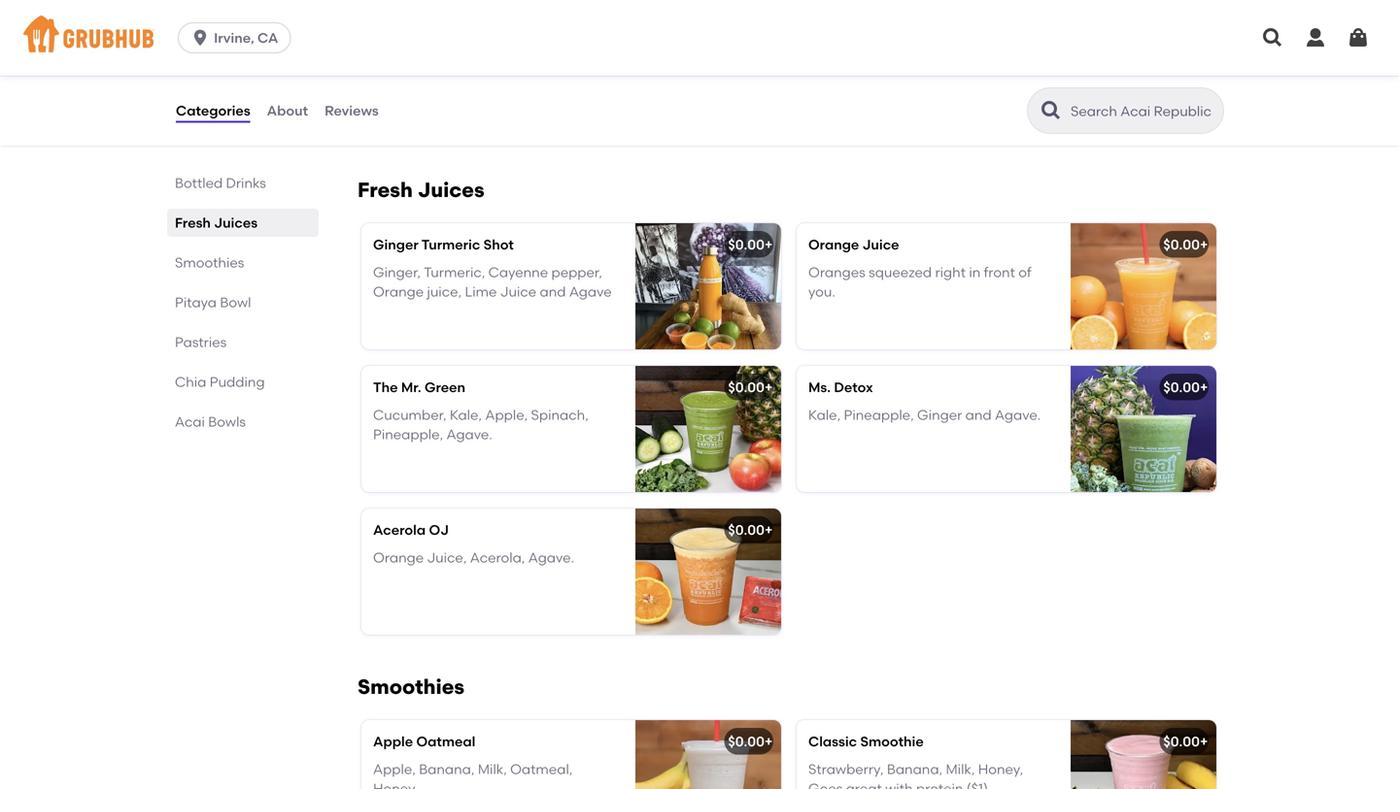 Task type: describe. For each thing, give the bounding box(es) containing it.
right
[[935, 264, 966, 281]]

ginger turmeric shot
[[373, 237, 514, 253]]

3 svg image from the left
[[1347, 26, 1370, 50]]

ms. detox
[[808, 379, 873, 396]]

milk, for honey,
[[946, 762, 975, 778]]

agave
[[569, 284, 612, 300]]

the mr. green
[[373, 379, 465, 396]]

banana, for smoothie
[[887, 762, 943, 778]]

juice,
[[427, 550, 467, 566]]

svg image
[[191, 28, 210, 48]]

the
[[373, 379, 398, 396]]

strawberry, banana, milk, honey, goes great with protein ($1)
[[808, 762, 1023, 790]]

+ for oranges squeezed right in front of you.
[[1200, 237, 1208, 253]]

with
[[885, 781, 913, 790]]

($1)
[[967, 781, 988, 790]]

pastries
[[175, 334, 227, 351]]

1 horizontal spatial agave.
[[528, 550, 574, 566]]

Search Acai Republic search field
[[1069, 102, 1217, 120]]

acerola oj
[[373, 522, 449, 539]]

reviews
[[325, 102, 379, 119]]

about
[[267, 102, 308, 119]]

ms. detox image
[[1071, 366, 1216, 493]]

orange juice image
[[1071, 224, 1216, 350]]

ginger, turmeric, cayenne pepper, orange juice, lime juice and agave
[[373, 264, 612, 300]]

$0.00 + for orange juice, acerola, agave.
[[728, 522, 773, 539]]

bowl
[[220, 294, 251, 311]]

1 horizontal spatial juices
[[418, 178, 485, 203]]

agave. inside "cucumber, kale, apple, spinach, pineapple, agave."
[[446, 427, 492, 443]]

great
[[846, 781, 882, 790]]

apple oatmeal image
[[635, 721, 781, 790]]

front
[[984, 264, 1015, 281]]

lime
[[465, 284, 497, 300]]

kale, inside "cucumber, kale, apple, spinach, pineapple, agave."
[[450, 407, 482, 423]]

honey.
[[373, 781, 418, 790]]

turmeric,
[[424, 264, 485, 281]]

1 vertical spatial fresh
[[175, 215, 211, 231]]

acerola oj image
[[635, 509, 781, 636]]

1 horizontal spatial pineapple,
[[844, 407, 914, 423]]

+ for orange juice, acerola, agave.
[[765, 522, 773, 539]]

bottled
[[175, 175, 223, 191]]

+ for apple, banana, milk, oatmeal, honey.
[[765, 734, 773, 751]]

juice inside "ginger, turmeric, cayenne pepper, orange juice, lime juice and agave"
[[500, 284, 536, 300]]

apple, inside "cucumber, kale, apple, spinach, pineapple, agave."
[[485, 407, 528, 423]]

$0.00 + for ginger, turmeric, cayenne pepper, orange juice, lime juice and agave
[[728, 237, 773, 253]]

juice,
[[427, 284, 462, 300]]

$0.00 + for oranges squeezed right in front of you.
[[1163, 237, 1208, 253]]

1 horizontal spatial juice
[[862, 237, 899, 253]]

goes
[[808, 781, 843, 790]]

1 vertical spatial ginger
[[917, 407, 962, 423]]

classic smoothie image
[[1071, 721, 1216, 790]]

guarana diet image
[[635, 12, 781, 138]]

ca
[[258, 30, 278, 46]]

about button
[[266, 76, 309, 146]]

$0.00 + for strawberry, banana, milk, honey, goes great with protein ($1)
[[1163, 734, 1208, 751]]

search icon image
[[1040, 99, 1063, 122]]

orange juice
[[808, 237, 899, 253]]

1 horizontal spatial fresh juices
[[358, 178, 485, 203]]

you.
[[808, 284, 835, 300]]

of
[[1019, 264, 1032, 281]]

apple, inside apple, banana, milk, oatmeal, honey.
[[373, 762, 416, 778]]

kale, pineapple, ginger and agave.
[[808, 407, 1041, 423]]

acai
[[175, 414, 205, 430]]

0 horizontal spatial juices
[[214, 215, 258, 231]]

0 horizontal spatial smoothies
[[175, 255, 244, 271]]

smoothie
[[860, 734, 924, 751]]

+ for kale, pineapple, ginger and agave.
[[1200, 379, 1208, 396]]

pudding
[[210, 374, 265, 391]]

cucumber, kale, apple, spinach, pineapple, agave.
[[373, 407, 589, 443]]

mr.
[[401, 379, 421, 396]]

2 kale, from the left
[[808, 407, 841, 423]]

1 svg image from the left
[[1261, 26, 1285, 50]]

irvine, ca
[[214, 30, 278, 46]]

+ for cucumber, kale, apple, spinach, pineapple, agave.
[[765, 379, 773, 396]]

$0.00 for ginger, turmeric, cayenne pepper, orange juice, lime juice and agave
[[728, 237, 765, 253]]



Task type: vqa. For each thing, say whether or not it's contained in the screenshot.
Main
no



Task type: locate. For each thing, give the bounding box(es) containing it.
categories button
[[175, 76, 251, 146]]

$0.00 for cucumber, kale, apple, spinach, pineapple, agave.
[[728, 379, 765, 396]]

1 vertical spatial smoothies
[[358, 675, 465, 700]]

1 vertical spatial agave.
[[446, 427, 492, 443]]

+ for ginger, turmeric, cayenne pepper, orange juice, lime juice and agave
[[765, 237, 773, 253]]

kale, down ms.
[[808, 407, 841, 423]]

reviews button
[[324, 76, 380, 146]]

squeezed
[[869, 264, 932, 281]]

oranges squeezed right in front of you.
[[808, 264, 1032, 300]]

ginger,
[[373, 264, 421, 281]]

pineapple, down detox
[[844, 407, 914, 423]]

pepper,
[[551, 264, 602, 281]]

fresh juices down bottled drinks
[[175, 215, 258, 231]]

the mr. green image
[[635, 366, 781, 493]]

1 milk, from the left
[[478, 762, 507, 778]]

pineapple,
[[844, 407, 914, 423], [373, 427, 443, 443]]

1 vertical spatial pineapple,
[[373, 427, 443, 443]]

1 vertical spatial apple,
[[373, 762, 416, 778]]

kale,
[[450, 407, 482, 423], [808, 407, 841, 423]]

2 vertical spatial agave.
[[528, 550, 574, 566]]

oatmeal
[[416, 734, 475, 751]]

apple,
[[485, 407, 528, 423], [373, 762, 416, 778]]

milk, up ($1)
[[946, 762, 975, 778]]

orange for orange juice
[[808, 237, 859, 253]]

milk, inside apple, banana, milk, oatmeal, honey.
[[478, 762, 507, 778]]

fresh juices
[[358, 178, 485, 203], [175, 215, 258, 231]]

svg image
[[1261, 26, 1285, 50], [1304, 26, 1327, 50], [1347, 26, 1370, 50]]

$0.00 + for cucumber, kale, apple, spinach, pineapple, agave.
[[728, 379, 773, 396]]

orange
[[808, 237, 859, 253], [373, 284, 424, 300], [373, 550, 424, 566]]

apple, banana, milk, oatmeal, honey.
[[373, 762, 573, 790]]

0 vertical spatial agave.
[[995, 407, 1041, 423]]

cucumber,
[[373, 407, 446, 423]]

fresh down bottled
[[175, 215, 211, 231]]

1 horizontal spatial banana,
[[887, 762, 943, 778]]

0 horizontal spatial fresh
[[175, 215, 211, 231]]

2 vertical spatial orange
[[373, 550, 424, 566]]

categories
[[176, 102, 250, 119]]

oatmeal,
[[510, 762, 573, 778]]

banana, inside apple, banana, milk, oatmeal, honey.
[[419, 762, 475, 778]]

orange down acerola
[[373, 550, 424, 566]]

milk, left oatmeal,
[[478, 762, 507, 778]]

1 horizontal spatial apple,
[[485, 407, 528, 423]]

0 vertical spatial smoothies
[[175, 255, 244, 271]]

$0.00
[[728, 237, 765, 253], [1163, 237, 1200, 253], [728, 379, 765, 396], [1163, 379, 1200, 396], [728, 522, 765, 539], [728, 734, 765, 751], [1163, 734, 1200, 751]]

0 horizontal spatial pineapple,
[[373, 427, 443, 443]]

1 horizontal spatial fresh
[[358, 178, 413, 203]]

0 horizontal spatial kale,
[[450, 407, 482, 423]]

$0.00 for oranges squeezed right in front of you.
[[1163, 237, 1200, 253]]

fresh juices up ginger turmeric shot
[[358, 178, 485, 203]]

0 vertical spatial fresh juices
[[358, 178, 485, 203]]

strawberry,
[[808, 762, 884, 778]]

1 horizontal spatial ginger
[[917, 407, 962, 423]]

0 horizontal spatial and
[[540, 284, 566, 300]]

ginger turmeric shot image
[[635, 224, 781, 350]]

shot
[[484, 237, 514, 253]]

1 vertical spatial juice
[[500, 284, 536, 300]]

2 horizontal spatial agave.
[[995, 407, 1041, 423]]

$0.00 + for kale, pineapple, ginger and agave.
[[1163, 379, 1208, 396]]

orange inside "ginger, turmeric, cayenne pepper, orange juice, lime juice and agave"
[[373, 284, 424, 300]]

turmeric
[[422, 237, 480, 253]]

orange juice, acerola, agave.
[[373, 550, 574, 566]]

in
[[969, 264, 981, 281]]

agave.
[[995, 407, 1041, 423], [446, 427, 492, 443], [528, 550, 574, 566]]

kale, down green
[[450, 407, 482, 423]]

detox
[[834, 379, 873, 396]]

classic smoothie
[[808, 734, 924, 751]]

and
[[540, 284, 566, 300], [965, 407, 992, 423]]

1 kale, from the left
[[450, 407, 482, 423]]

orange for orange juice, acerola, agave.
[[373, 550, 424, 566]]

main navigation navigation
[[0, 0, 1399, 76]]

0 vertical spatial juices
[[418, 178, 485, 203]]

0 horizontal spatial milk,
[[478, 762, 507, 778]]

green
[[425, 379, 465, 396]]

2 milk, from the left
[[946, 762, 975, 778]]

smoothies up pitaya bowl
[[175, 255, 244, 271]]

2 svg image from the left
[[1304, 26, 1327, 50]]

juices
[[418, 178, 485, 203], [214, 215, 258, 231]]

juice up "squeezed"
[[862, 237, 899, 253]]

bottled drinks
[[175, 175, 266, 191]]

1 vertical spatial fresh juices
[[175, 215, 258, 231]]

+ for strawberry, banana, milk, honey, goes great with protein ($1)
[[1200, 734, 1208, 751]]

banana,
[[419, 762, 475, 778], [887, 762, 943, 778]]

milk, inside strawberry, banana, milk, honey, goes great with protein ($1)
[[946, 762, 975, 778]]

acai bowls
[[175, 414, 246, 430]]

irvine, ca button
[[178, 22, 299, 53]]

fresh
[[358, 178, 413, 203], [175, 215, 211, 231]]

orange down ginger, in the top left of the page
[[373, 284, 424, 300]]

pitaya bowl
[[175, 294, 251, 311]]

honey,
[[978, 762, 1023, 778]]

0 vertical spatial juice
[[862, 237, 899, 253]]

$0.00 for orange juice, acerola, agave.
[[728, 522, 765, 539]]

orange up oranges
[[808, 237, 859, 253]]

ms.
[[808, 379, 831, 396]]

apple
[[373, 734, 413, 751]]

drinks
[[226, 175, 266, 191]]

smoothies up apple oatmeal
[[358, 675, 465, 700]]

1 horizontal spatial and
[[965, 407, 992, 423]]

chia pudding
[[175, 374, 265, 391]]

1 banana, from the left
[[419, 762, 475, 778]]

$0.00 for apple, banana, milk, oatmeal, honey.
[[728, 734, 765, 751]]

0 horizontal spatial banana,
[[419, 762, 475, 778]]

pineapple, inside "cucumber, kale, apple, spinach, pineapple, agave."
[[373, 427, 443, 443]]

acerola
[[373, 522, 426, 539]]

juice
[[862, 237, 899, 253], [500, 284, 536, 300]]

protein
[[916, 781, 963, 790]]

cayenne
[[488, 264, 548, 281]]

pitaya
[[175, 294, 217, 311]]

$0.00 +
[[728, 237, 773, 253], [1163, 237, 1208, 253], [728, 379, 773, 396], [1163, 379, 1208, 396], [728, 522, 773, 539], [728, 734, 773, 751], [1163, 734, 1208, 751]]

0 vertical spatial apple,
[[485, 407, 528, 423]]

1 vertical spatial juices
[[214, 215, 258, 231]]

1 horizontal spatial svg image
[[1304, 26, 1327, 50]]

banana, down oatmeal in the left bottom of the page
[[419, 762, 475, 778]]

apple oatmeal
[[373, 734, 475, 751]]

banana, inside strawberry, banana, milk, honey, goes great with protein ($1)
[[887, 762, 943, 778]]

oj
[[429, 522, 449, 539]]

fresh up ginger turmeric shot
[[358, 178, 413, 203]]

0 vertical spatial orange
[[808, 237, 859, 253]]

0 horizontal spatial svg image
[[1261, 26, 1285, 50]]

juice down cayenne
[[500, 284, 536, 300]]

0 horizontal spatial apple,
[[373, 762, 416, 778]]

+
[[765, 237, 773, 253], [1200, 237, 1208, 253], [765, 379, 773, 396], [1200, 379, 1208, 396], [765, 522, 773, 539], [765, 734, 773, 751], [1200, 734, 1208, 751]]

chia
[[175, 374, 206, 391]]

and inside "ginger, turmeric, cayenne pepper, orange juice, lime juice and agave"
[[540, 284, 566, 300]]

0 vertical spatial pineapple,
[[844, 407, 914, 423]]

1 horizontal spatial smoothies
[[358, 675, 465, 700]]

0 vertical spatial and
[[540, 284, 566, 300]]

1 horizontal spatial kale,
[[808, 407, 841, 423]]

classic
[[808, 734, 857, 751]]

0 horizontal spatial ginger
[[373, 237, 419, 253]]

irvine,
[[214, 30, 254, 46]]

2 horizontal spatial svg image
[[1347, 26, 1370, 50]]

apple, left spinach,
[[485, 407, 528, 423]]

0 horizontal spatial fresh juices
[[175, 215, 258, 231]]

1 vertical spatial and
[[965, 407, 992, 423]]

0 vertical spatial fresh
[[358, 178, 413, 203]]

2 banana, from the left
[[887, 762, 943, 778]]

juices down drinks
[[214, 215, 258, 231]]

$0.00 for strawberry, banana, milk, honey, goes great with protein ($1)
[[1163, 734, 1200, 751]]

milk, for oatmeal,
[[478, 762, 507, 778]]

bowls
[[208, 414, 246, 430]]

$0.00 for kale, pineapple, ginger and agave.
[[1163, 379, 1200, 396]]

spinach,
[[531, 407, 589, 423]]

banana, for oatmeal
[[419, 762, 475, 778]]

pineapple, down cucumber,
[[373, 427, 443, 443]]

juices up 'turmeric'
[[418, 178, 485, 203]]

1 horizontal spatial milk,
[[946, 762, 975, 778]]

banana, up with
[[887, 762, 943, 778]]

1 vertical spatial orange
[[373, 284, 424, 300]]

0 horizontal spatial agave.
[[446, 427, 492, 443]]

$0.00 + for apple, banana, milk, oatmeal, honey.
[[728, 734, 773, 751]]

oranges
[[808, 264, 865, 281]]

0 horizontal spatial juice
[[500, 284, 536, 300]]

acerola,
[[470, 550, 525, 566]]

milk,
[[478, 762, 507, 778], [946, 762, 975, 778]]

ginger
[[373, 237, 419, 253], [917, 407, 962, 423]]

apple, up honey.
[[373, 762, 416, 778]]

0 vertical spatial ginger
[[373, 237, 419, 253]]

smoothies
[[175, 255, 244, 271], [358, 675, 465, 700]]



